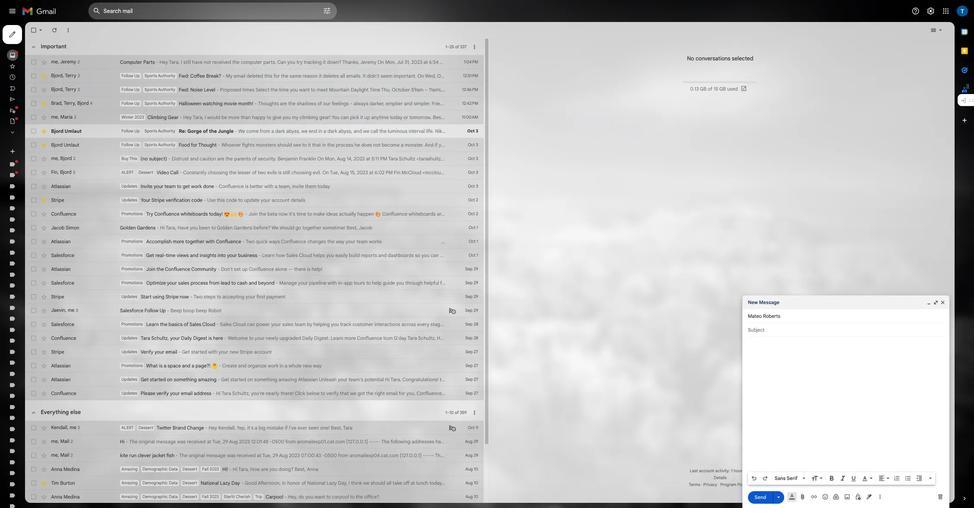 Task type: locate. For each thing, give the bounding box(es) containing it.
it right reason
[[399, 91, 402, 99]]

1 horizontal spatial two
[[308, 298, 319, 306]]

hi up accomplish
[[200, 281, 206, 289]]

authority for re: gorge of the jungle - we come from a dark abyss, we end in a dark abyss, and we call the luminous interval life. nikos kazantzakis on mon, sep 11, 2023 at 10:24 am james peterson <ja
[[198, 161, 219, 167]]

salesforce down solace
[[64, 316, 93, 323]]

1 sales from the left
[[237, 402, 252, 410]]

1 horizontal spatial this
[[162, 195, 172, 202]]

5 follow up from the top
[[152, 178, 175, 184]]

0 vertical spatial bjord , terry 2
[[64, 91, 100, 98]]

sports for fwd: coffee break?
[[181, 92, 196, 98]]

🎨 image
[[298, 265, 305, 272]]

2 28 from the top
[[593, 420, 598, 426]]

awe link
[[28, 326, 39, 334]]

it's
[[361, 264, 369, 271]]

<sicritbjordd@gmail.com>
[[648, 91, 719, 99]]

1 horizontal spatial by
[[694, 108, 701, 116]]

1 blissful from the top
[[28, 381, 47, 389]]

29 for first
[[592, 368, 598, 374]]

1 for atlassian
[[596, 299, 598, 305]]

2 daily from the left
[[378, 419, 391, 427]]

sports for fwd: noise level
[[181, 109, 196, 115]]

3 27 from the top
[[593, 472, 598, 478]]

down?
[[409, 74, 427, 81]]

gorge
[[234, 160, 252, 168]]

27 up confluence.atlassian.net
[[593, 454, 598, 461]]

2 horizontal spatial up
[[656, 471, 663, 479]]

0 horizontal spatial been
[[249, 281, 263, 289]]

digest
[[242, 419, 259, 427]]

fin , bjord
[[64, 212, 89, 219]]

sep 29 for —
[[582, 333, 598, 340]]

confluence down congratulations!
[[521, 488, 553, 496]]

join for promotions
[[183, 333, 194, 340]]

2 27 from the top
[[593, 454, 598, 461]]

sales up the day.
[[617, 402, 632, 410]]

ideas right make
[[408, 264, 423, 271]]

23 row from the top
[[31, 449, 605, 466]]

maria down 12:42 pm on the top
[[580, 143, 595, 151]]

dark down the you
[[410, 160, 422, 168]]

, for 1:04 pm
[[72, 74, 74, 81]]

select
[[320, 108, 337, 116]]

2 helping from the left
[[734, 402, 754, 410]]

a down give
[[339, 160, 343, 168]]

more image
[[81, 34, 90, 42]]

1 horizontal spatial daily
[[378, 419, 391, 427]]

0 horizontal spatial something
[[217, 471, 246, 479]]

oct for re: gorge of the jungle
[[585, 161, 594, 167]]

abyss, down pick
[[423, 160, 441, 168]]

sports for food for thought
[[181, 178, 196, 184]]

my up the proposed
[[283, 91, 291, 99]]

email left address
[[226, 488, 241, 496]]

12 row from the top
[[31, 259, 865, 276]]

mateo
[[936, 392, 953, 399]]

1 on from the left
[[209, 471, 216, 479]]

2 for 25th row from the bottom of the important tab panel
[[97, 75, 100, 81]]

1 vertical spatial have
[[652, 419, 665, 427]]

1 vertical spatial umlaut
[[81, 160, 102, 168]]

time left views
[[207, 316, 220, 323]]

helping up "wednesday,"
[[734, 402, 754, 410]]

337
[[575, 55, 584, 62]]

4 authority from the top
[[198, 161, 219, 167]]

amazing
[[248, 471, 271, 479], [348, 471, 371, 479]]

email up space
[[207, 437, 222, 444]]

account down team,
[[340, 247, 362, 254]]

, for 12:42 pm
[[77, 125, 78, 133]]

blissful down bliss lush link
[[28, 381, 47, 389]]

navigation containing inbox
[[0, 28, 104, 509]]

oct 2 for join the beta now it's time to make ideas actually happen
[[585, 264, 598, 271]]

something
[[217, 471, 246, 479], [318, 471, 347, 479]]

0 vertical spatial see
[[367, 178, 377, 185]]

0 vertical spatial learn
[[183, 402, 199, 410]]

hey
[[200, 74, 210, 81], [690, 74, 700, 81], [229, 143, 240, 151], [615, 195, 626, 202]]

jeremy down important button
[[75, 74, 95, 81]]

Search mail text field
[[129, 9, 380, 18]]

0 vertical spatial this
[[162, 195, 172, 202]]

3 oct 1 from the top
[[586, 316, 598, 323]]

fwd: for fwd: coffee break? - my email deleted this for the same reason it deletes all emails. it didn't seem important. on wed, oct 4, 2023 at 8:26 am bjord umlaut <sicritbjordd@gmail.com> wrote: seems to me we've
[[224, 91, 237, 99]]

try
[[183, 264, 192, 271], [769, 264, 778, 271]]

2 for 23th row from the bottom
[[97, 109, 100, 116]]

0 vertical spatial umlaut
[[627, 91, 646, 99]]

daily left digest
[[227, 419, 240, 427]]

promotions inside promotions get real-time views and insights into your business -
[[152, 316, 179, 323]]

amazing link
[[28, 216, 53, 223]]

1 vertical spatial important
[[28, 107, 55, 114]]

(no
[[176, 195, 185, 202]]

1 vertical spatial still
[[354, 212, 363, 220]]

fwd: coffee break? - my email deleted this for the same reason it deletes all emails. it didn't seem important. on wed, oct 4, 2023 at 8:26 am bjord umlaut <sicritbjordd@gmail.com> wrote: seems to me we've
[[224, 91, 791, 99]]

oct
[[547, 91, 557, 99], [585, 161, 594, 167], [585, 178, 594, 185], [585, 195, 594, 202], [585, 213, 594, 219], [585, 230, 594, 236], [585, 247, 594, 254], [585, 264, 594, 271], [586, 282, 595, 288], [586, 299, 595, 305], [586, 316, 595, 323]]

0 vertical spatial bliss
[[28, 354, 40, 361]]

2 sales from the left
[[275, 402, 290, 410]]

evil.
[[391, 212, 402, 220]]

maria
[[75, 143, 91, 150], [580, 143, 595, 151]]

5 promotions from the top
[[152, 351, 179, 357]]

0 vertical spatial buy
[[152, 195, 161, 202]]

oct 1
[[586, 282, 598, 288], [586, 299, 598, 305], [586, 316, 598, 323]]

updates inside "updates tara schultz, your daily digest is here - welcome to your newly upgraded daily digest. learn more confluence icon g'day tara schultz, hope you're having a great day. there have been 3 updates since wednesday, september 27, 2023. want"
[[152, 420, 172, 426]]

2 gb from the left
[[900, 108, 908, 115]]

4 promotions from the top
[[152, 333, 179, 340]]

promotions for join
[[152, 333, 179, 340]]

this for for
[[331, 91, 341, 99]]

1 horizontal spatial now
[[348, 264, 360, 271]]

hey down an
[[615, 195, 626, 202]]

0 horizontal spatial cloud
[[253, 402, 269, 410]]

1 horizontal spatial buy
[[152, 195, 161, 202]]

0 vertical spatial aug
[[421, 195, 432, 202]]

team left the works
[[446, 298, 460, 306]]

1 horizontal spatial am
[[600, 91, 609, 99]]

2 on from the left
[[310, 471, 316, 479]]

, for 12:46 pm
[[78, 108, 80, 116]]

on up enough on the right top of page
[[595, 160, 603, 168]]

updates for your
[[152, 247, 172, 253]]

amazing
[[28, 216, 53, 223]]

1 row from the top
[[31, 69, 735, 86]]

atlassian for invite
[[64, 229, 88, 237]]

2 vertical spatial terry
[[80, 125, 93, 133]]

bjord umlaut for food for thought
[[64, 178, 99, 185]]

into
[[611, 178, 621, 185], [738, 264, 748, 271], [272, 316, 283, 323]]

1 horizontal spatial more
[[286, 143, 300, 151]]

2 sep 28 from the top
[[582, 420, 598, 426]]

3 sales from the left
[[617, 402, 632, 410]]

authority for halloween watching movie month! - thoughts are the shadows of our feelings - always darker, emptier and simpler. friedrich nietzsche
[[198, 126, 219, 133]]

hey down halloween
[[229, 143, 240, 151]]

salesforce for optimize
[[64, 350, 93, 358]]

3 verify from the left
[[749, 488, 765, 496]]

oct for invite your team to get work done
[[585, 230, 594, 236]]

long
[[575, 178, 587, 185]]

0 vertical spatial alert
[[28, 202, 47, 209]]

0 vertical spatial am
[[550, 74, 559, 81]]

promotions for accomplish
[[152, 299, 179, 305]]

invite
[[366, 229, 380, 237]]

choosing
[[260, 212, 285, 220], [365, 212, 390, 220]]

button inside main content
[[34, 508, 51, 509]]

thanks,
[[428, 74, 450, 81]]

updates inside updates get started on something amazing - get started on something amazing atlassian unleash your team's potential hi tara, congratulations! tara-confluence.atlassian.net is all set up and ready to go! we can't wait to see what you can
[[152, 472, 172, 478]]

welcome
[[285, 419, 310, 427]]

you.
[[508, 488, 520, 496]]

promotions accomplish more together with confluence - two quick ways confluence changes the way your team works ‌ ‌ ‌ ‌ ‌ ‌ ‌ ‌ ‌ ‌ ‌ ‌ ‌ ‌ ‌ ‌ ‌ ‌ ‌ ‌ ‌ ‌ ‌ ‌ ‌ ‌ ‌ ‌ ‌ ‌ ‌ ‌ ‌ ‌ ‌ ‌ ‌ ‌ ‌ ‌ ‌ ‌ ‌ ‌ ‌ ‌ ‌ ‌ ‌ ‌ ‌ ‌ ‌ ‌ ‌ ‌ ‌ ‌ ‌ ‌ ‌ ‌ ‌ ‌ ‌ ‌ ‌ ‌ ‌ ‌ ‌ ‌
[[152, 298, 589, 306]]

1 vertical spatial way
[[420, 298, 431, 306]]

atlassian for join
[[64, 333, 88, 340]]

updates inside updates start using stripe now - two steps to accepting your first payment ‌ ‌ ‌ ‌ ‌ ‌ ‌ ‌ ‌ ‌ ‌ ‌ ‌ ‌ ‌ ‌ ‌ ‌ ‌ ‌ ‌ ‌ ‌ ‌ ‌ ‌ ‌ ‌ ‌ ‌ ‌ ‌ ‌ ‌ ‌ ‌ ‌ ‌ ‌ ‌ ‌ ‌ ‌ ‌ ‌ ‌ ‌ ‌ ‌ ‌ ‌ ‌ ‌ ‌ ‌ ‌ ‌ ‌ ‌ ‌ ‌ ‌ ‌ ‌ ‌ ‌ ‌ ‌ ‌ ‌ ‌ ‌ ‌ ‌ ‌ ‌ ‌ ‌ ‌ ‌
[[152, 368, 172, 374]]

2023 inside "winter 2023 climbing gear - hey tara, i would be more than happy to give you my climbing gear! you can pick it up anytime today or tomorrow. best regards, maria"
[[168, 143, 180, 150]]

1 whiteboards from the left
[[226, 264, 260, 271]]

3 29 from the top
[[592, 368, 598, 374]]

of right the 25
[[569, 55, 574, 62]]

more
[[286, 143, 300, 151], [216, 298, 230, 306], [431, 419, 445, 427]]

alert link
[[28, 202, 47, 209]]

re:
[[224, 160, 233, 168]]

schultz,
[[189, 419, 211, 427], [523, 419, 545, 427], [290, 488, 312, 496], [686, 488, 708, 496]]

been left updates
[[666, 419, 680, 427]]

cascade
[[28, 492, 52, 499]]

0 horizontal spatial jacob
[[64, 281, 81, 289]]

0.13 gb of 15 gb used
[[863, 108, 923, 115]]

None search field
[[111, 3, 421, 24]]

updates for get
[[152, 472, 172, 478]]

main content
[[31, 28, 975, 509]]

2 sports from the top
[[181, 109, 196, 115]]

navigation
[[0, 28, 104, 509]]

confluence down lesser
[[274, 229, 305, 237]]

1 oct 1 from the top
[[586, 282, 598, 288]]

4 sep 27 from the top
[[582, 489, 598, 495]]

hi
[[200, 281, 206, 289], [482, 471, 487, 479], [270, 488, 276, 496], [666, 488, 672, 496]]

stripe
[[64, 247, 80, 254], [189, 247, 206, 254], [64, 367, 80, 375], [207, 367, 223, 375], [64, 437, 80, 444], [300, 437, 316, 444]]

sports authority for halloween watching movie month!
[[181, 126, 219, 133]]

1 horizontal spatial set
[[646, 471, 654, 479]]

aurora down the yt
[[28, 257, 46, 265]]

1 customer from the left
[[441, 402, 467, 410]]

0 horizontal spatial power
[[320, 402, 338, 410]]

fights
[[303, 178, 318, 185]]

5 sports from the top
[[181, 178, 196, 184]]

21 row from the top
[[31, 414, 832, 432]]

bjord right 8:26
[[611, 91, 625, 99]]

2 updates from the top
[[152, 247, 172, 253]]

tara up "verify"
[[176, 419, 188, 427]]

1 horizontal spatial golden
[[271, 281, 291, 289]]

gaze right will
[[688, 178, 701, 185]]

promotions for get
[[152, 316, 179, 323]]

on down organize
[[310, 471, 316, 479]]

am right 6:54
[[550, 74, 559, 81]]

1 gardens from the left
[[171, 281, 194, 289]]

started down what
[[187, 471, 207, 479]]

1 horizontal spatial power
[[662, 402, 679, 410]]

hi right away!
[[666, 488, 672, 496]]

1 vertical spatial you're
[[314, 488, 331, 496]]

follow for re: gorge of the jungle - we come from a dark abyss, we end in a dark abyss, and we call the luminous interval life. nikos kazantzakis on mon, sep 11, 2023 at 10:24 am james peterson <ja
[[152, 161, 167, 167]]

2 bliss from the top
[[28, 367, 40, 375]]

oct for accomplish more together with confluence
[[586, 299, 595, 305]]

0 vertical spatial i
[[226, 74, 228, 81]]

more left than
[[286, 143, 300, 151]]

1 vertical spatial oct 2
[[585, 264, 598, 271]]

1 horizontal spatial jacob
[[449, 281, 466, 289]]

fwd: for fwd: noise level - proposed times select the time you want to meet mountain daylight time thu, october 59am – 11amlark, the bird known to be a compartmental disaster by the fda, h
[[224, 108, 237, 116]]

the up the my
[[361, 126, 370, 133]]

try confluence whiteboards today!
[[183, 264, 280, 271]]

promotions inside promotions join the confluence community - don't set up confluence alone — there is help! ‌ ‌ ‌ ‌ ‌ ‌ ‌ ‌ ‌ ‌ ‌ ‌ ‌ ‌ ‌ ‌ ‌ ‌ ‌ ‌ ‌ ‌ ‌ ‌ ‌ ‌ ‌ ‌ ‌ ‌ ‌ ‌ ‌ ‌ ‌ ‌ ‌ ‌ ‌ ‌ ‌ ‌ ‌ ‌ ‌ ‌ ‌ ‌ ‌ ‌ ‌ ‌ ‌ ‌ ‌ ‌ ‌ ‌ ‌ ‌ ‌ ‌ ‌ ‌ ‌ ‌ ‌ ‌ ‌ ‌ ‌ ‌ ‌ ‌ ‌
[[152, 333, 179, 340]]

2 dark from the left
[[410, 160, 422, 168]]

below down can't
[[724, 488, 741, 496]]

i
[[718, 178, 719, 185]]

search mail image
[[113, 6, 129, 22]]

drafts link
[[28, 148, 46, 156]]

<tarashultz49@gmail.com>
[[596, 74, 670, 81], [521, 195, 595, 202]]

boop
[[229, 385, 243, 392]]

umlaut up compartmental
[[627, 91, 646, 99]]

food for thought - whoever fights monsters should see to it that in the process he does not become a monster. and if you gaze long enough into an abyss, the abyss will gaze back i
[[224, 178, 719, 185]]

8:26
[[587, 91, 599, 99]]

5 aurora from the top
[[28, 312, 46, 320]]

me down "brad"
[[64, 143, 72, 150]]

1 horizontal spatial work
[[335, 454, 348, 461]]

1 vertical spatial blissful
[[28, 395, 47, 403]]

0 horizontal spatial my
[[283, 91, 291, 99]]

the down "real-" on the bottom left
[[196, 333, 205, 340]]

1 27 from the top
[[593, 437, 598, 444]]

5 row from the top
[[31, 138, 605, 155]]

2 inside me , bjord 2
[[92, 196, 94, 202]]

bliss for bliss link
[[28, 354, 40, 361]]

1 sep 28 from the top
[[582, 403, 598, 409]]

up for re: gorge of the jungle - we come from a dark abyss, we end in a dark abyss, and we call the luminous interval life. nikos kazantzakis on mon, sep 11, 2023 at 10:24 am james peterson <ja
[[168, 161, 175, 167]]

oct for get real-time views and insights into your business
[[586, 316, 595, 323]]

noise
[[238, 108, 254, 116]]

1 vertical spatial i
[[256, 143, 258, 151]]

and right create
[[298, 454, 308, 461]]

follow up for fwd: noise level - proposed times select the time you want to meet mountain daylight time thu, october 59am – 11amlark, the bird known to be a compartmental disaster by the fda, h
[[152, 109, 175, 115]]

1 horizontal spatial customer
[[783, 402, 809, 410]]

follow up for halloween watching movie month! - thoughts are the shadows of our feelings - always darker, emptier and simpler. friedrich nietzsche
[[152, 126, 175, 133]]

up
[[456, 143, 463, 151], [303, 333, 310, 340], [656, 471, 663, 479]]

authority for food for thought - whoever fights monsters should see to it that in the process he does not become a monster. and if you gaze long enough into an abyss, the abyss will gaze back i
[[198, 178, 219, 184]]

attachments to review link
[[28, 229, 90, 237]]

me left we've
[[766, 91, 774, 99]]

2 horizontal spatial into
[[738, 264, 748, 271]]

oct 3 for kazantzakis
[[585, 161, 598, 167]]

a left whole
[[356, 454, 359, 461]]

😍 image
[[280, 265, 287, 272]]

4 row from the top
[[31, 121, 605, 138]]

2 for 8th row from the top
[[92, 196, 94, 202]]

cloud down robot
[[253, 402, 269, 410]]

start
[[176, 367, 189, 375]]

4 27 from the top
[[593, 489, 598, 495]]

aurora whispers
[[28, 312, 73, 320]]

2 vertical spatial into
[[272, 316, 283, 323]]

1 horizontal spatial on
[[310, 471, 316, 479]]

breeze up aurora bubbles
[[47, 271, 67, 278]]

important tab panel
[[31, 48, 865, 501]]

0 vertical spatial into
[[611, 178, 621, 185]]

6 updates from the top
[[152, 472, 172, 478]]

2023.
[[801, 419, 816, 427]]

updates inside updates please verify your email address - hi tara schultz, you're nearly there! click below to verify that we got the right email for you. confluence better collaboration is a few clicks away! hi tara schultz, click below to verify that we
[[152, 489, 172, 495]]

0 horizontal spatial have
[[240, 74, 253, 81]]

this right deleted
[[331, 91, 341, 99]]

2 gaze from the left
[[688, 178, 701, 185]]

the right call
[[475, 160, 484, 168]]

0 horizontal spatial golden
[[150, 281, 170, 289]]

4 aurora from the top
[[28, 298, 46, 306]]

up for fwd: coffee break? - my email deleted this for the same reason it deletes all emails. it didn't seem important. on wed, oct 4, 2023 at 8:26 am bjord umlaut <sicritbjordd@gmail.com> wrote: seems to me we've
[[168, 92, 175, 98]]

1 horizontal spatial for
[[342, 91, 350, 99]]

6 promotions from the top
[[152, 402, 179, 409]]

been
[[249, 281, 263, 289], [666, 419, 680, 427]]

aug left the 15,
[[425, 212, 436, 220]]

now left it's
[[348, 264, 360, 271]]

have up coffee
[[240, 74, 253, 81]]

sports authority for fwd: noise level
[[181, 109, 219, 115]]

2 aurora from the top
[[28, 271, 46, 278]]

great
[[606, 419, 620, 427]]

something up nearly
[[318, 471, 347, 479]]

not right does
[[467, 178, 476, 185]]

click
[[369, 488, 382, 496], [710, 488, 723, 496]]

up for halloween watching movie month! - thoughts are the shadows of our feelings - always darker, emptier and simpler. friedrich nietzsche
[[168, 126, 175, 133]]

2 horizontal spatial am
[[677, 160, 686, 168]]

started down digest
[[239, 437, 259, 444]]

1 horizontal spatial all
[[638, 471, 644, 479]]

create
[[278, 454, 296, 461]]

that left got
[[425, 488, 436, 496]]

2 horizontal spatial we
[[711, 471, 719, 479]]

breeze
[[47, 271, 67, 278], [28, 437, 47, 444]]

1 aurora from the top
[[28, 257, 46, 265]]

jeremy up it
[[451, 74, 471, 81]]

bjord , terry 2 up brad , terry , bjord 4
[[64, 108, 100, 116]]

updates for tara
[[152, 420, 172, 426]]

bjord umlaut for re: gorge of the jungle
[[64, 160, 102, 168]]

robot
[[261, 385, 277, 392]]

code up 🙌 image
[[283, 247, 297, 254]]

3 sep 29 from the top
[[582, 368, 598, 374]]

1 follow up from the top
[[152, 92, 175, 98]]

6 row from the top
[[31, 155, 740, 173]]

fwd: left coffee
[[224, 91, 237, 99]]

1 28 from the top
[[593, 403, 598, 409]]

digest.
[[393, 419, 412, 427]]

1 vertical spatial –
[[531, 108, 535, 116]]

5 authority from the top
[[198, 178, 219, 184]]

or left tomorrow.
[[505, 143, 511, 151]]

this inside navigation
[[39, 464, 51, 472]]

0 horizontal spatial alert
[[28, 202, 47, 209]]

0 vertical spatial schultz
[[574, 74, 594, 81]]

1 horizontal spatial today!
[[848, 264, 865, 271]]

to left make
[[385, 264, 390, 271]]

halloween watching movie month! - thoughts are the shadows of our feelings - always darker, emptier and simpler. friedrich nietzsche
[[224, 126, 593, 133]]

sep for welcome to your newly upgraded daily digest. learn more confluence icon g'day tara schultz, hope you're having a great day. there have been 3 updates since wednesday, september 27, 2023. want
[[582, 420, 591, 426]]

None checkbox
[[38, 34, 47, 42], [38, 73, 47, 82], [38, 160, 47, 168], [38, 177, 47, 186], [38, 194, 47, 203], [38, 229, 47, 237], [38, 246, 47, 255], [38, 263, 47, 272], [38, 315, 47, 324], [38, 332, 47, 341], [38, 350, 47, 358], [38, 384, 47, 393], [38, 419, 47, 427], [38, 488, 47, 496], [38, 34, 47, 42], [38, 73, 47, 82], [38, 160, 47, 168], [38, 177, 47, 186], [38, 194, 47, 203], [38, 229, 47, 237], [38, 246, 47, 255], [38, 263, 47, 272], [38, 315, 47, 324], [38, 332, 47, 341], [38, 350, 47, 358], [38, 384, 47, 393], [38, 419, 47, 427], [38, 488, 47, 496]]

4 follow up from the top
[[152, 161, 175, 167]]

3 whiteboards from the left
[[812, 264, 846, 271]]

power
[[320, 402, 338, 410], [662, 402, 679, 410]]

and left turn
[[697, 264, 707, 271]]

0 horizontal spatial on
[[209, 471, 216, 479]]

0 horizontal spatial maria
[[75, 143, 91, 150]]

0 horizontal spatial process
[[238, 350, 260, 358]]

1 horizontal spatial choosing
[[365, 212, 390, 220]]

0 horizontal spatial code
[[239, 247, 253, 254]]

umlaut for re: gorge of the jungle - we come from a dark abyss, we end in a dark abyss, and we call the luminous interval life. nikos kazantzakis on mon, sep 11, 2023 at 10:24 am james peterson <ja
[[81, 160, 102, 168]]

aurora breeze
[[28, 271, 67, 278]]

now for stripe
[[225, 367, 236, 375]]

am right 10:24
[[677, 160, 686, 168]]

no conversations selected
[[859, 69, 942, 78]]

Subject field
[[936, 409, 975, 417]]

2 authority from the top
[[198, 109, 219, 115]]

2 today! from the left
[[848, 264, 865, 271]]

we left got
[[438, 488, 446, 496]]

2023 right 11,
[[639, 160, 653, 168]]

updates inside updates verify your email - get started with your new stripe account ‌ ‌ ‌ ‌ ‌ ‌ ‌ ‌ ‌ ‌ ‌ ‌ ‌ ‌ ‌ ‌ ‌ ‌ ‌ ‌ ‌ ‌ ‌ ‌ ‌ ‌ ‌ ‌ ‌ ‌ ‌ ‌ ‌ ‌ ‌ ‌ ‌ ‌ ‌ ‌ ‌ ‌ ‌ ‌ ‌ ‌ ‌ ‌ ‌ ‌ ‌ ‌ ‌ ‌ ‌ ‌ ‌ ‌ ‌ ‌ ‌ ‌ ‌ ‌ ‌ ‌ ‌ ‌ ‌ ‌ ‌ ‌ ‌ ‌ ‌ ‌ ‌ ‌ ‌ ‌
[[152, 437, 172, 443]]

me for maria
[[64, 143, 72, 150]]

oct 3
[[585, 161, 598, 167], [585, 178, 598, 185], [585, 195, 598, 202], [585, 213, 598, 219], [585, 230, 598, 236]]

updates inside updates your stripe verification code - use this code to update your account details ‌ ‌ ‌ ‌ ‌ ‌ ‌ ‌ ‌ ‌ ‌ ‌ ‌ ‌ ‌ ‌ ‌ ‌ ‌ ‌ ‌ ‌ ‌ ‌ ‌ ‌ ‌ ‌ ‌ ‌ ‌ ‌ ‌ ‌ ‌ ‌ ‌ ‌ ‌ ‌ ‌ ‌ ‌ ‌ ‌ ‌ ‌ ‌ ‌ ‌ ‌ ‌ ‌ ‌ ‌ ‌ ‌ ‌ ‌ ‌ ‌ ‌ ‌ ‌ ‌ ‌ ‌ ‌ ‌ ‌ ‌ ‌ ‌ ‌ ‌ ‌ ‌ ‌
[[152, 247, 172, 253]]

bliss lush
[[28, 367, 55, 375]]

0 horizontal spatial we
[[298, 160, 307, 168]]

1 horizontal spatial be
[[614, 108, 621, 116]]

0 vertical spatial join
[[311, 264, 322, 271]]

sports authority
[[181, 92, 219, 98], [181, 109, 219, 115], [181, 126, 219, 133], [181, 161, 219, 167], [181, 178, 219, 184]]

big data link
[[28, 340, 51, 347]]

this inside buy this (no subject) - distrust and caution are the parents of security. benjamin franklin on mon, aug 14, 2023 at 5:11 pm tara schultz <tarashultz49@gmail.com> wrote: hey everybody, my new hair extensions came in
[[162, 195, 172, 202]]

promotions inside promotions accomplish more together with confluence - two quick ways confluence changes the way your team works ‌ ‌ ‌ ‌ ‌ ‌ ‌ ‌ ‌ ‌ ‌ ‌ ‌ ‌ ‌ ‌ ‌ ‌ ‌ ‌ ‌ ‌ ‌ ‌ ‌ ‌ ‌ ‌ ‌ ‌ ‌ ‌ ‌ ‌ ‌ ‌ ‌ ‌ ‌ ‌ ‌ ‌ ‌ ‌ ‌ ‌ ‌ ‌ ‌ ‌ ‌ ‌ ‌ ‌ ‌ ‌ ‌ ‌ ‌ ‌ ‌ ‌ ‌ ‌ ‌ ‌ ‌ ‌ ‌ ‌ ‌ ‌
[[152, 299, 179, 305]]

1 code from the left
[[239, 247, 253, 254]]

1 sep 27 from the top
[[582, 437, 598, 444]]

schultz up 12:51 pm
[[574, 74, 594, 81]]

sep for get started with your new stripe account ‌ ‌ ‌ ‌ ‌ ‌ ‌ ‌ ‌ ‌ ‌ ‌ ‌ ‌ ‌ ‌ ‌ ‌ ‌ ‌ ‌ ‌ ‌ ‌ ‌ ‌ ‌ ‌ ‌ ‌ ‌ ‌ ‌ ‌ ‌ ‌ ‌ ‌ ‌ ‌ ‌ ‌ ‌ ‌ ‌ ‌ ‌ ‌ ‌ ‌ ‌ ‌ ‌ ‌ ‌ ‌ ‌ ‌ ‌ ‌ ‌ ‌ ‌ ‌ ‌ ‌ ‌ ‌ ‌ ‌ ‌ ‌ ‌ ‌ ‌ ‌ ‌ ‌ ‌ ‌
[[582, 437, 591, 444]]

video call - constantly choosing the lesser of two evils is still choosing evil. on tue, aug 15, 2023 at 6:02 pm fin mccloud <mccloudfin931@gmail.com> wrote: hello all, do you prefer google meets or zoom?
[[196, 212, 757, 220]]

with up 🤔 image
[[260, 437, 272, 444]]

2 vertical spatial with
[[260, 437, 272, 444]]

0 vertical spatial important
[[51, 54, 83, 63]]

2 vertical spatial new
[[379, 454, 390, 461]]

of right gorge
[[254, 160, 260, 168]]

oct 3 for wrote:
[[585, 195, 598, 202]]

tara, right potential
[[489, 471, 502, 479]]

2 horizontal spatial mon,
[[604, 160, 618, 168]]

aurora whispers link
[[28, 312, 73, 320]]

1 horizontal spatial try
[[769, 264, 778, 271]]

two
[[308, 298, 319, 306], [242, 367, 253, 375]]

amazing down 'page?!'
[[248, 471, 271, 479]]

me , bjord 2
[[64, 195, 94, 202]]

oct 1 for confluence
[[586, 299, 598, 305]]

2 sports authority from the top
[[181, 109, 219, 115]]

choosing up invite
[[365, 212, 390, 220]]

3 sep 27 from the top
[[582, 472, 598, 478]]

0 horizontal spatial below
[[383, 488, 400, 496]]

is
[[348, 212, 352, 220], [307, 229, 311, 237], [384, 333, 388, 340], [261, 419, 265, 427], [199, 454, 203, 461], [632, 471, 637, 479], [610, 488, 614, 496]]

promotions inside promotions optimize your sales process from lead to cash and beyond -
[[152, 351, 179, 357]]

1 something from the left
[[217, 471, 246, 479]]

2 fwd: from the top
[[224, 108, 237, 116]]

atlassian for get
[[64, 471, 88, 479]]

today up "luminous"
[[488, 143, 503, 151]]

movie
[[280, 126, 296, 133]]

2 inside 'me , jeremy 2'
[[97, 75, 100, 81]]

4 updates from the top
[[152, 420, 172, 426]]

buy inside buy this (no subject) - distrust and caution are the parents of security. benjamin franklin on mon, aug 14, 2023 at 5:11 pm tara schultz <tarashultz49@gmail.com> wrote: hey everybody, my new hair extensions came in
[[152, 195, 161, 202]]

0 vertical spatial together
[[378, 281, 402, 289]]

updates inside updates invite your team to get work done - confluence is better with a team, invite them today ‌ ‌ ‌ ‌ ‌ ‌ ‌ ‌ ‌ ‌ ‌ ‌ ‌ ‌ ‌ ‌ ‌ ‌ ‌ ‌ ‌ ‌ ‌ ‌ ‌ ‌ ‌ ‌ ‌ ‌ ‌ ‌ ‌ ‌ ‌ ‌ ‌ ‌ ‌ ‌ ‌ ‌ ‌ ‌ ‌ ‌ ‌ ‌ ‌ ‌ ‌ ‌ ‌ ‌ ‌ ‌ ‌ ‌ ‌ ‌ ‌ ‌ ‌ ‌ ‌ ‌ ‌ ‌ ‌ ‌ ‌ ‌ ‌ ‌ ‌
[[152, 230, 172, 236]]

1 for jacob simon
[[596, 282, 598, 288]]

alert inside important tab panel
[[152, 212, 167, 219]]

2023 right winter
[[168, 143, 180, 150]]

to up franklin
[[378, 178, 384, 185]]

address
[[242, 488, 264, 496]]

team's
[[436, 471, 455, 479]]

me for jeremy
[[64, 74, 72, 81]]

sep for don't set up confluence alone — there is help! ‌ ‌ ‌ ‌ ‌ ‌ ‌ ‌ ‌ ‌ ‌ ‌ ‌ ‌ ‌ ‌ ‌ ‌ ‌ ‌ ‌ ‌ ‌ ‌ ‌ ‌ ‌ ‌ ‌ ‌ ‌ ‌ ‌ ‌ ‌ ‌ ‌ ‌ ‌ ‌ ‌ ‌ ‌ ‌ ‌ ‌ ‌ ‌ ‌ ‌ ‌ ‌ ‌ ‌ ‌ ‌ ‌ ‌ ‌ ‌ ‌ ‌ ‌ ‌ ‌ ‌ ‌ ‌ ‌ ‌ ‌ ‌ ‌ ‌ ‌
[[582, 333, 591, 340]]

12:42 pm
[[578, 126, 598, 133]]

this down bubbles link
[[39, 464, 51, 472]]

blissful for blissful serene
[[28, 381, 47, 389]]

3 sports from the top
[[181, 126, 196, 133]]

0 horizontal spatial time
[[207, 316, 220, 323]]

selected
[[916, 69, 942, 78]]

aurora up aurora solace
[[28, 285, 46, 292]]

promotions inside promotions learn the basics of sales cloud - sales cloud can power your sales team by helping you track customer interactions across every stage of your sales process. sales cloud can power your sales team by helping you track customer
[[152, 402, 179, 409]]

sales down views
[[223, 350, 237, 358]]

1 29 from the top
[[592, 333, 598, 340]]

2 follow up from the top
[[152, 109, 175, 115]]

2 blissful from the top
[[28, 395, 47, 403]]

newest
[[602, 264, 621, 271]]

way down the sometime!
[[420, 298, 431, 306]]

this right use
[[271, 247, 281, 254]]

2 inside "me , maria 2"
[[93, 144, 95, 150]]

0 horizontal spatial helping
[[392, 402, 412, 410]]

can
[[426, 143, 436, 151], [309, 402, 319, 410], [651, 402, 661, 410], [794, 471, 804, 479]]

button
[[34, 508, 51, 509]]

0 vertical spatial be
[[614, 108, 621, 116]]

are left here! at the right of the page
[[547, 264, 555, 271]]

this
[[162, 195, 172, 202], [39, 464, 51, 472]]

follow up
[[152, 92, 175, 98], [152, 109, 175, 115], [152, 126, 175, 133], [152, 161, 175, 167], [152, 178, 175, 184]]

simon
[[82, 281, 99, 289]]

28 left 'great'
[[593, 420, 598, 426]]

0 horizontal spatial or
[[505, 143, 511, 151]]

0 horizontal spatial verify
[[196, 488, 211, 496]]

fin
[[64, 212, 72, 219], [493, 212, 501, 220]]

confluence up jacob simon
[[64, 264, 95, 271]]

2 vertical spatial time
[[207, 316, 220, 323]]

always
[[442, 126, 461, 133]]

0 horizontal spatial amazing
[[248, 471, 271, 479]]

blissful tranquil link
[[28, 395, 70, 403]]

september
[[761, 419, 791, 427]]

way right newest
[[623, 264, 634, 271]]

2 vertical spatial we
[[711, 471, 719, 479]]

and left simpler.
[[506, 126, 516, 133]]

1 bjord umlaut from the top
[[64, 160, 102, 168]]

inbox section options image
[[589, 54, 598, 63]]

quick
[[320, 298, 335, 306]]

sep for two steps to accepting your first payment ‌ ‌ ‌ ‌ ‌ ‌ ‌ ‌ ‌ ‌ ‌ ‌ ‌ ‌ ‌ ‌ ‌ ‌ ‌ ‌ ‌ ‌ ‌ ‌ ‌ ‌ ‌ ‌ ‌ ‌ ‌ ‌ ‌ ‌ ‌ ‌ ‌ ‌ ‌ ‌ ‌ ‌ ‌ ‌ ‌ ‌ ‌ ‌ ‌ ‌ ‌ ‌ ‌ ‌ ‌ ‌ ‌ ‌ ‌ ‌ ‌ ‌ ‌ ‌ ‌ ‌ ‌ ‌ ‌ ‌ ‌ ‌ ‌ ‌ ‌ ‌ ‌ ‌ ‌ ‌
[[582, 368, 591, 374]]

terry up brad , terry , bjord 4
[[81, 108, 95, 116]]

– right the 59am
[[531, 108, 535, 116]]

0 horizontal spatial not
[[255, 74, 264, 81]]

row
[[31, 69, 735, 86], [31, 86, 791, 104], [31, 104, 731, 121], [31, 121, 605, 138], [31, 138, 605, 155], [31, 155, 740, 173], [31, 173, 719, 190], [31, 190, 746, 207], [31, 207, 757, 224], [31, 224, 605, 242], [31, 242, 605, 259], [31, 259, 865, 276], [31, 276, 605, 294], [31, 294, 605, 311], [31, 311, 605, 328], [31, 328, 605, 345], [31, 345, 605, 363], [31, 363, 605, 380], [31, 380, 605, 397], [31, 397, 809, 414], [31, 414, 832, 432], [31, 432, 605, 449], [31, 449, 605, 466], [31, 466, 804, 483], [31, 483, 787, 501]]

None checkbox
[[38, 91, 47, 99], [38, 108, 47, 117], [38, 125, 47, 134], [38, 142, 47, 151], [38, 212, 47, 220], [38, 281, 47, 289], [38, 298, 47, 306], [38, 367, 47, 376], [38, 401, 47, 410], [38, 436, 47, 445], [38, 453, 47, 462], [38, 471, 47, 479], [38, 91, 47, 99], [38, 108, 47, 117], [38, 125, 47, 134], [38, 142, 47, 151], [38, 212, 47, 220], [38, 281, 47, 289], [38, 298, 47, 306], [38, 367, 47, 376], [38, 401, 47, 410], [38, 436, 47, 445], [38, 453, 47, 462], [38, 471, 47, 479]]

your down here
[[273, 437, 286, 444]]

row containing fin
[[31, 207, 757, 224]]

1 horizontal spatial from
[[325, 160, 338, 168]]

0 horizontal spatial schultz
[[499, 195, 520, 202]]

0 vertical spatial sep 28
[[582, 403, 598, 409]]

updates for please
[[152, 489, 172, 495]]

1 vertical spatial oct 1
[[586, 299, 598, 305]]

the left jungle in the top of the page
[[261, 160, 271, 168]]

13 row from the top
[[31, 276, 605, 294]]

1 vertical spatial two
[[242, 367, 253, 375]]

2 horizontal spatial verify
[[749, 488, 765, 496]]

, for 12:51 pm
[[78, 91, 80, 98]]

have
[[240, 74, 253, 81], [652, 419, 665, 427]]

to right the known
[[607, 108, 612, 116]]

oct for try confluence whiteboards today!
[[585, 264, 594, 271]]

5 sports authority from the top
[[181, 178, 219, 184]]

0 vertical spatial bjord umlaut
[[64, 160, 102, 168]]

1 horizontal spatial that
[[425, 488, 436, 496]]

serene
[[48, 381, 68, 389]]



Task type: vqa. For each thing, say whether or not it's contained in the screenshot.
>
no



Task type: describe. For each thing, give the bounding box(es) containing it.
1 horizontal spatial still
[[354, 212, 363, 220]]

tara right g'day
[[510, 419, 522, 427]]

2 verify from the left
[[408, 488, 424, 496]]

0 horizontal spatial learn
[[183, 402, 199, 410]]

bliss for bliss lush
[[28, 367, 40, 375]]

1 cloud from the left
[[253, 402, 269, 410]]

stripe right breeze link
[[64, 437, 80, 444]]

hi right potential
[[482, 471, 487, 479]]

2 amazing from the left
[[348, 471, 371, 479]]

0 horizontal spatial be
[[277, 143, 284, 151]]

on left wed,
[[522, 91, 530, 99]]

up for food for thought - whoever fights monsters should see to it that in the process he does not become a monster. and if you gaze long enough into an abyss, the abyss will gaze back i
[[168, 178, 175, 184]]

1 horizontal spatial have
[[652, 419, 665, 427]]

tara down become
[[486, 195, 498, 202]]

bubbles link
[[28, 450, 50, 458]]

1 vertical spatial breeze
[[28, 437, 47, 444]]

follow up for fwd: coffee break? - my email deleted this for the same reason it deletes all emails. it didn't seem important. on wed, oct 4, 2023 at 8:26 am bjord umlaut <sicritbjordd@gmail.com> wrote: seems to me we've
[[152, 92, 175, 98]]

important inside navigation
[[28, 107, 55, 114]]

2 vertical spatial up
[[656, 471, 663, 479]]

confluence up beyond
[[311, 333, 343, 340]]

stripe right the using
[[207, 367, 223, 375]]

promotions for optimize
[[152, 351, 179, 357]]

using
[[191, 367, 206, 375]]

solace
[[47, 298, 66, 306]]

up for fwd: noise level - proposed times select the time you want to meet mountain daylight time thu, october 59am – 11amlark, the bird known to be a compartmental disaster by the fda, h
[[168, 109, 175, 115]]

3 cloud from the left
[[633, 402, 649, 410]]

the left the beta
[[324, 264, 333, 271]]

1 vertical spatial bubbles
[[28, 450, 50, 458]]

0 horizontal spatial fin
[[64, 212, 72, 219]]

1 click from the left
[[369, 488, 382, 496]]

promotions optimize your sales process from lead to cash and beyond -
[[152, 350, 349, 358]]

first
[[321, 367, 332, 375]]

0 horizontal spatial work
[[239, 229, 252, 237]]

seems
[[739, 91, 757, 99]]

advanced search options image
[[401, 5, 418, 22]]

hello
[[628, 212, 642, 220]]

follow up for re: gorge of the jungle - we come from a dark abyss, we end in a dark abyss, and we call the luminous interval life. nikos kazantzakis on mon, sep 11, 2023 at 10:24 am james peterson <ja
[[152, 161, 175, 167]]

2 click from the left
[[710, 488, 723, 496]]

1 vertical spatial more
[[216, 298, 230, 306]]

is left the better
[[307, 229, 311, 237]]

confluence down tranquil
[[64, 419, 95, 427]]

27 for ‌
[[593, 437, 598, 444]]

oct for video call
[[585, 213, 594, 219]]

stripe up jaevin
[[64, 367, 80, 375]]

1 – 25 of 337
[[557, 55, 584, 62]]

collaborate,
[[663, 264, 695, 271]]

3 inside jaevin , me 3
[[95, 386, 98, 392]]

29 for —
[[592, 333, 598, 340]]

1 choosing from the left
[[260, 212, 285, 220]]

stripe right your
[[189, 247, 206, 254]]

0 vertical spatial should
[[347, 178, 365, 185]]

to right want
[[389, 108, 395, 116]]

in left whole
[[350, 454, 355, 461]]

jacob simon
[[64, 281, 99, 289]]

thu,
[[477, 108, 489, 116]]

winter
[[152, 143, 167, 150]]

the left the 'bird'
[[565, 108, 574, 116]]

1 vertical spatial process
[[238, 350, 260, 358]]

1 daily from the left
[[227, 419, 240, 427]]

2 power from the left
[[662, 402, 679, 410]]

your up updates
[[681, 402, 693, 410]]

2 code from the left
[[283, 247, 297, 254]]

stripe down review
[[64, 247, 80, 254]]

28 for sales
[[593, 403, 598, 409]]

tara up 4,
[[560, 74, 572, 81]]

0 horizontal spatial jeremy
[[75, 74, 95, 81]]

to down use
[[264, 281, 270, 289]]

me for bjord
[[64, 195, 72, 202]]

confluence down go
[[351, 298, 383, 306]]

1 vertical spatial new
[[287, 437, 298, 444]]

on right franklin
[[397, 195, 405, 202]]

the right "select"
[[339, 108, 348, 116]]

drafts
[[28, 148, 46, 156]]

0 vertical spatial with
[[331, 229, 342, 237]]

authority for fwd: coffee break? - my email deleted this for the same reason it deletes all emails. it didn't seem important. on wed, oct 4, 2023 at 8:26 am bjord umlaut <sicritbjordd@gmail.com> wrote: seems to me we've
[[198, 92, 219, 98]]

1 jacob from the left
[[64, 281, 81, 289]]

done
[[254, 229, 268, 237]]

schultz, down the every
[[523, 419, 545, 427]]

2 horizontal spatial started
[[288, 471, 308, 479]]

sep 28 for sales
[[582, 403, 598, 409]]

of right basics
[[230, 402, 236, 410]]

climbing
[[184, 143, 208, 151]]

tara, up gorge
[[241, 143, 255, 151]]

a left compartmental
[[623, 108, 626, 116]]

2 something from the left
[[318, 471, 347, 479]]

🤔 image
[[265, 455, 272, 462]]

bjord down "me , maria 2"
[[64, 160, 79, 168]]

lead
[[276, 350, 288, 358]]

0 vertical spatial today
[[488, 143, 503, 151]]

22 row from the top
[[31, 432, 605, 449]]

is right what
[[199, 454, 203, 461]]

we left call
[[454, 160, 462, 168]]

row containing jacob simon
[[31, 276, 605, 294]]

0 horizontal spatial abyss,
[[358, 160, 375, 168]]

0 horizontal spatial see
[[367, 178, 377, 185]]

0 horizontal spatial way
[[392, 454, 402, 461]]

27 for better
[[593, 489, 598, 495]]

of left two
[[315, 212, 321, 220]]

1 vertical spatial account
[[318, 437, 340, 444]]

11 row from the top
[[31, 242, 605, 259]]

better
[[554, 488, 571, 496]]

of left our
[[397, 126, 403, 133]]

the left he
[[409, 178, 419, 185]]

and left caution
[[238, 195, 248, 202]]

it
[[454, 91, 457, 99]]

0 vertical spatial my
[[283, 91, 291, 99]]

0 vertical spatial two
[[308, 298, 319, 306]]

1 try from the left
[[183, 264, 192, 271]]

7 promotions from the top
[[152, 454, 179, 461]]

there
[[368, 333, 382, 340]]

2 choosing from the left
[[365, 212, 390, 220]]

2 below from the left
[[724, 488, 741, 496]]

kazantzakis
[[561, 160, 593, 168]]

🎨 image
[[469, 265, 477, 272]]

to left ideate, at the bottom right
[[635, 264, 641, 271]]

12:46 pm
[[578, 109, 598, 115]]

0 vertical spatial are
[[350, 126, 359, 133]]

interval
[[511, 160, 531, 168]]

buy this (no subject) - distrust and caution are the parents of security. benjamin franklin on mon, aug 14, 2023 at 5:11 pm tara schultz <tarashultz49@gmail.com> wrote: hey everybody, my new hair extensions came in
[[152, 195, 746, 202]]

7 row from the top
[[31, 173, 719, 190]]

bjord , terry 2 for fwd: noise level
[[64, 108, 100, 116]]

0 vertical spatial for
[[342, 91, 350, 99]]

follow for food for thought - whoever fights monsters should see to it that in the process he does not become a monster. and if you gaze long enough into an abyss, the abyss will gaze back i
[[152, 178, 167, 184]]

updates please verify your email address - hi tara schultz, you're nearly there! click below to verify that we got the right email for you. confluence better collaboration is a few clicks away! hi tara schultz, click below to verify that we
[[152, 488, 787, 496]]

1 horizontal spatial maria
[[580, 143, 595, 151]]

10 row from the top
[[31, 224, 605, 242]]

aurora for aurora link
[[28, 257, 46, 265]]

2 vertical spatial am
[[677, 160, 686, 168]]

1 today! from the left
[[261, 264, 279, 271]]

fwd: noise level - proposed times select the time you want to meet mountain daylight time thu, october 59am – 11amlark, the bird known to be a compartmental disaster by the fda, h
[[224, 108, 731, 116]]

2 ideas from the left
[[721, 264, 736, 271]]

atlassian right bubbles link
[[64, 454, 88, 461]]

bjord down 'me , jeremy 2'
[[64, 91, 78, 98]]

1 vertical spatial aug
[[425, 212, 436, 220]]

1 horizontal spatial –
[[559, 55, 562, 62]]

ready
[[676, 471, 692, 479]]

call
[[213, 212, 223, 220]]

to left get
[[221, 229, 227, 237]]

your right the invite
[[192, 229, 204, 237]]

want
[[374, 108, 387, 116]]

1 horizontal spatial into
[[611, 178, 621, 185]]

0 vertical spatial the
[[724, 74, 735, 81]]

all,
[[643, 212, 651, 220]]

help!
[[390, 333, 403, 340]]

follow for halloween watching movie month! - thoughts are the shadows of our feelings - always darker, emptier and simpler. friedrich nietzsche
[[152, 126, 167, 133]]

Message Body text field
[[936, 426, 975, 509]]

the left abyss
[[650, 178, 659, 185]]

updates for verify
[[152, 437, 172, 443]]

give
[[341, 143, 352, 151]]

0 horizontal spatial you're
[[314, 488, 331, 496]]

2 vertical spatial are
[[547, 264, 555, 271]]

1 golden from the left
[[150, 281, 170, 289]]

0 vertical spatial more
[[286, 143, 300, 151]]

oct 3 for hello
[[585, 213, 598, 219]]

follow for fwd: coffee break? - my email deleted this for the same reason it deletes all emails. it didn't seem important. on wed, oct 4, 2023 at 8:26 am bjord umlaut <sicritbjordd@gmail.com> wrote: seems to me we've
[[152, 92, 167, 98]]

20 row from the top
[[31, 397, 809, 414]]

0 horizontal spatial i
[[226, 74, 228, 81]]

sep for sales cloud can power your sales team by helping you track customer interactions across every stage of your sales process. sales cloud can power your sales team by helping you track customer
[[582, 403, 591, 409]]

buy for buy this
[[28, 464, 38, 472]]

your down basics
[[213, 419, 225, 427]]

meet
[[396, 108, 410, 116]]

hi right address
[[270, 488, 276, 496]]

umlaut for food for thought - whoever fights monsters should see to it that in the process he does not become a monster. and if you gaze long enough into an abyss, the abyss will gaze back i
[[80, 178, 99, 185]]

1 vertical spatial are
[[272, 195, 281, 202]]

1 horizontal spatial started
[[239, 437, 259, 444]]

2 horizontal spatial time
[[371, 264, 383, 271]]

to inside navigation
[[64, 229, 70, 237]]

🙌 image
[[289, 265, 296, 272]]

1 amazing from the left
[[248, 471, 271, 479]]

at left 10:24
[[654, 160, 660, 168]]

1 vertical spatial been
[[666, 419, 680, 427]]

wrote: up the h
[[720, 91, 737, 99]]

salesforce for learn
[[64, 402, 93, 410]]

1 vertical spatial my
[[659, 195, 667, 202]]

4 sep 29 from the top
[[582, 385, 598, 392]]

team down call at top left
[[206, 229, 220, 237]]

follow for fwd: noise level - proposed times select the time you want to meet mountain daylight time thu, october 59am – 11amlark, the bird known to be a compartmental disaster by the fda, h
[[152, 109, 167, 115]]

sports for re: gorge of the jungle
[[181, 161, 196, 167]]

to right 'seems'
[[759, 91, 764, 99]]

row containing brad
[[31, 121, 605, 138]]

your up don't
[[284, 316, 296, 323]]

2 for 24th row from the bottom of the important tab panel
[[97, 92, 100, 98]]

now for beta
[[348, 264, 360, 271]]

inbox link
[[28, 65, 44, 73]]

having
[[581, 419, 599, 427]]

tara, left 'have'
[[207, 281, 221, 289]]

0 vertical spatial account
[[340, 247, 362, 254]]

sports authority for re: gorge of the jungle
[[181, 161, 219, 167]]

the left fda,
[[703, 108, 712, 116]]

24 row from the top
[[31, 466, 804, 483]]

get up 'please'
[[176, 471, 186, 479]]

jul
[[497, 74, 505, 81]]

better
[[313, 229, 329, 237]]

tara, right parts
[[211, 74, 225, 81]]

meets
[[713, 212, 730, 220]]

0 vertical spatial bubbles
[[47, 285, 70, 292]]

follow link to manage storage image
[[927, 107, 935, 116]]

community
[[239, 333, 271, 340]]

oct 3 for ‌
[[585, 230, 598, 236]]

you
[[415, 143, 425, 151]]

big
[[28, 340, 36, 347]]

this for buy this
[[39, 464, 51, 472]]

attachments to review
[[28, 229, 90, 237]]

jeremy,
[[702, 74, 723, 81]]

3 row from the top
[[31, 104, 731, 121]]

new message dialog
[[929, 370, 975, 509]]

aurora for aurora solace
[[28, 298, 46, 306]]

and right views
[[238, 316, 248, 323]]

, for sep 29
[[82, 384, 83, 392]]

2 cloud from the left
[[291, 402, 307, 410]]

wrote: up the "<sicritbjordd@gmail.com>"
[[671, 74, 688, 81]]

, down me , bjord 2
[[72, 212, 74, 219]]

confluence right action.
[[779, 264, 811, 271]]

do
[[652, 212, 660, 220]]

1 vertical spatial schultz
[[499, 195, 520, 202]]

1 ideas from the left
[[408, 264, 423, 271]]

1 for salesforce
[[596, 316, 598, 323]]

email right right
[[483, 488, 497, 496]]

sep 28 for a
[[582, 420, 598, 426]]

aurora for aurora bubbles
[[28, 285, 46, 292]]

1 horizontal spatial <tarashultz49@gmail.com>
[[596, 74, 670, 81]]

1 horizontal spatial breeze
[[47, 271, 67, 278]]

main menu image
[[10, 9, 21, 19]]

1 helping from the left
[[392, 402, 412, 410]]

1 vertical spatial pm
[[482, 212, 491, 220]]

at left 6:54
[[530, 74, 535, 81]]

0 horizontal spatial mon,
[[407, 195, 420, 202]]

alert inside navigation
[[28, 202, 47, 209]]

2023 right the 15,
[[447, 212, 460, 220]]

1 vertical spatial today
[[397, 229, 413, 237]]

1 horizontal spatial schultz
[[574, 74, 594, 81]]

it right pick
[[451, 143, 454, 151]]

8 row from the top
[[31, 190, 746, 207]]

2023 right 4,
[[565, 91, 579, 99]]

0 vertical spatial process
[[420, 178, 442, 185]]

0 vertical spatial or
[[505, 143, 511, 151]]

in right came
[[741, 195, 746, 202]]

mirage
[[53, 492, 72, 499]]

2 horizontal spatial more
[[431, 419, 445, 427]]

4 29 from the top
[[592, 385, 598, 392]]

sep 27 for better
[[582, 489, 598, 495]]

updates for start
[[152, 368, 172, 374]]

17 row from the top
[[31, 345, 605, 363]]

big data
[[28, 340, 51, 347]]

1 horizontal spatial we
[[340, 281, 348, 289]]

a left space
[[205, 454, 208, 461]]

breeze link
[[28, 437, 47, 444]]

0 horizontal spatial started
[[187, 471, 207, 479]]

1 vertical spatial not
[[467, 178, 476, 185]]

18 row from the top
[[31, 363, 605, 380]]

caution
[[250, 195, 270, 202]]

interactions
[[468, 402, 501, 410]]

gmail image
[[28, 5, 75, 22]]

1 vertical spatial together
[[232, 298, 256, 306]]

important inside button
[[51, 54, 83, 63]]

ideate,
[[642, 264, 661, 271]]

distrust
[[215, 195, 236, 202]]

atlassian for accomplish
[[64, 298, 88, 306]]

, left 4
[[93, 125, 95, 133]]

sep 27 for and
[[582, 472, 598, 478]]

schultz, up "verify"
[[189, 419, 211, 427]]

salesforce follow up - beep boop beep robot
[[150, 385, 277, 392]]

1 vertical spatial all
[[638, 471, 644, 479]]

0 horizontal spatial into
[[272, 316, 283, 323]]

we've
[[776, 91, 791, 99]]

0 horizontal spatial set
[[293, 333, 301, 340]]

of right the stage
[[555, 402, 561, 410]]

would
[[259, 143, 276, 151]]

row containing jaevin
[[31, 380, 605, 397]]

0 vertical spatial have
[[240, 74, 253, 81]]

2 horizontal spatial abyss,
[[631, 178, 648, 185]]

upgraded
[[350, 419, 376, 427]]

bjord , terry 2 for fwd: coffee break?
[[64, 91, 100, 98]]

sales up upgraded
[[353, 402, 367, 410]]

space
[[210, 454, 226, 461]]

here
[[267, 419, 279, 427]]

aurora for aurora whispers
[[28, 312, 46, 320]]

is up clicks
[[632, 471, 637, 479]]

2 track from the left
[[767, 402, 781, 410]]

0 horizontal spatial by
[[384, 402, 391, 410]]

0 horizontal spatial the
[[590, 264, 600, 271]]

awe
[[28, 326, 39, 334]]

your right the stage
[[563, 402, 575, 410]]

1 promotions from the top
[[152, 264, 179, 271]]

go!
[[701, 471, 709, 479]]

promotions for learn
[[152, 402, 179, 409]]

wednesday,
[[726, 419, 759, 427]]

1 horizontal spatial abyss,
[[423, 160, 441, 168]]

page?!
[[245, 454, 263, 461]]

1 below from the left
[[383, 488, 400, 496]]

changes
[[384, 298, 408, 306]]

0 horizontal spatial still
[[229, 74, 239, 81]]

food
[[224, 178, 238, 185]]

sep 27 for ‌
[[582, 437, 598, 444]]

a right the end
[[405, 160, 408, 168]]

a left 'great'
[[601, 419, 604, 427]]

2 row from the top
[[31, 86, 791, 104]]

updates for invite
[[152, 230, 172, 236]]

12:51 pm
[[579, 92, 598, 98]]

your left first
[[307, 367, 319, 375]]

updates tara schultz, your daily digest is here - welcome to your newly upgraded daily digest. learn more confluence icon g'day tara schultz, hope you're having a great day. there have been 3 updates since wednesday, september 27, 2023. want
[[152, 419, 832, 427]]

2 whiteboards from the left
[[511, 264, 545, 271]]

2 customer from the left
[[783, 402, 809, 410]]

1 verify from the left
[[196, 488, 211, 496]]

0 horizontal spatial two
[[242, 367, 253, 375]]

1 vertical spatial mon,
[[604, 160, 618, 168]]

sports authority for food for thought
[[181, 178, 219, 184]]

your left team's at the left bottom
[[422, 471, 435, 479]]

terry for fwd: noise level - proposed times select the time you want to meet mountain daylight time thu, october 59am – 11amlark, the bird known to be a compartmental disaster by the fda, h
[[81, 108, 95, 116]]

1 horizontal spatial jeremy
[[451, 74, 471, 81]]

at left 5:11
[[458, 195, 463, 202]]

the left parents
[[282, 195, 291, 202]]

try
[[371, 74, 379, 81]]

potential
[[456, 471, 480, 479]]

1 horizontal spatial fin
[[493, 212, 501, 220]]

yt
[[28, 243, 35, 251]]

join for -
[[311, 264, 322, 271]]

1 horizontal spatial up
[[456, 143, 463, 151]]

1 vertical spatial into
[[738, 264, 748, 271]]

1 horizontal spatial new
[[379, 454, 390, 461]]

authority for fwd: noise level - proposed times select the time you want to meet mountain daylight time thu, october 59am – 11amlark, the bird known to be a compartmental disaster by the fda, h
[[198, 109, 219, 115]]

on up seem
[[472, 74, 480, 81]]

bjord down me , bjord 2
[[75, 212, 89, 219]]

1 gaze from the left
[[560, 178, 574, 185]]

reason
[[379, 91, 397, 99]]

1 vertical spatial should
[[350, 281, 368, 289]]

bjord up "brad"
[[64, 108, 78, 116]]

1 dark from the left
[[344, 160, 357, 168]]

confluence down views
[[206, 333, 238, 340]]

and
[[531, 178, 542, 185]]

sports for halloween watching movie month!
[[181, 126, 196, 133]]

call
[[464, 160, 473, 168]]

coffee
[[238, 91, 256, 99]]

terry for halloween watching movie month! - thoughts are the shadows of our feelings - always darker, emptier and simpler. friedrich nietzsche
[[80, 125, 93, 133]]

is left here
[[261, 419, 265, 427]]

0 vertical spatial time
[[349, 108, 361, 116]]

0 horizontal spatial all
[[426, 91, 432, 99]]

2 for fifth row from the top
[[93, 144, 95, 150]]

best,
[[434, 281, 448, 289]]

2 gardens from the left
[[292, 281, 316, 289]]

to left go! at the right bottom of page
[[693, 471, 699, 479]]

brad
[[64, 125, 77, 133]]

blissful for blissful tranquil
[[28, 395, 47, 403]]

2 golden from the left
[[271, 281, 291, 289]]

1 horizontal spatial learn
[[414, 419, 430, 427]]

16 row from the top
[[31, 328, 605, 345]]

salesforce for get
[[64, 316, 93, 323]]

message
[[950, 375, 975, 382]]

1 vertical spatial or
[[731, 212, 737, 220]]

2 horizontal spatial that
[[766, 488, 778, 496]]

want
[[818, 419, 832, 427]]

deletes
[[404, 91, 424, 99]]

in down gear!
[[403, 178, 408, 185]]

main content containing important
[[31, 28, 975, 509]]

what is a space and a page?!
[[183, 454, 265, 461]]

a left 'page?!'
[[240, 454, 243, 461]]

25 row from the top
[[31, 483, 787, 501]]

every
[[522, 402, 537, 410]]

2 sep 27 from the top
[[582, 454, 598, 461]]

me right jaevin
[[85, 384, 93, 392]]

disaster
[[671, 108, 693, 116]]

on right evil.
[[403, 212, 411, 220]]

1 horizontal spatial see
[[756, 471, 766, 479]]

– inside row
[[531, 108, 535, 116]]

this for code
[[271, 247, 281, 254]]

h
[[728, 108, 731, 116]]

subject)
[[187, 195, 209, 202]]

get
[[228, 229, 238, 237]]

15 row from the top
[[31, 311, 605, 328]]

1 vertical spatial up
[[303, 333, 310, 340]]

oct for your stripe verification code
[[585, 247, 594, 254]]

of left 15
[[885, 108, 891, 115]]

1 gb from the left
[[876, 108, 884, 115]]

does
[[452, 178, 465, 185]]

schultz, down create
[[290, 488, 312, 496]]

oct 2 for use this code to update your account details ‌ ‌ ‌ ‌ ‌ ‌ ‌ ‌ ‌ ‌ ‌ ‌ ‌ ‌ ‌ ‌ ‌ ‌ ‌ ‌ ‌ ‌ ‌ ‌ ‌ ‌ ‌ ‌ ‌ ‌ ‌ ‌ ‌ ‌ ‌ ‌ ‌ ‌ ‌ ‌ ‌ ‌ ‌ ‌ ‌ ‌ ‌ ‌ ‌ ‌ ‌ ‌ ‌ ‌ ‌ ‌ ‌ ‌ ‌ ‌ ‌ ‌ ‌ ‌ ‌ ‌ ‌ ‌ ‌ ‌ ‌ ‌ ‌ ‌ ‌ ‌ ‌ ‌
[[585, 247, 598, 254]]

buy for buy this (no subject) - distrust and caution are the parents of security. benjamin franklin on mon, aug 14, 2023 at 5:11 pm tara schultz <tarashultz49@gmail.com> wrote: hey everybody, my new hair extensions came in
[[152, 195, 161, 202]]

14 row from the top
[[31, 294, 605, 311]]

sports authority for fwd: coffee break?
[[181, 92, 219, 98]]

0 horizontal spatial <tarashultz49@gmail.com>
[[521, 195, 595, 202]]

2 horizontal spatial for
[[499, 488, 507, 496]]

0.13
[[863, 108, 874, 115]]

2 try from the left
[[769, 264, 778, 271]]

confluence left icon
[[447, 419, 478, 427]]

since
[[710, 419, 725, 427]]

1 horizontal spatial together
[[378, 281, 402, 289]]

oct for (no subject)
[[585, 195, 594, 202]]

1 vertical spatial with
[[257, 298, 269, 306]]

halloween
[[224, 126, 252, 133]]

tracking
[[380, 74, 402, 81]]

to right lead
[[289, 350, 295, 358]]

0 horizontal spatial for
[[239, 178, 247, 185]]

1 horizontal spatial i
[[256, 143, 258, 151]]

- create and organize work in a whole new way ‌ ‌ ‌ ‌ ‌ ‌ ‌ ‌ ‌ ‌ ‌ ‌ ‌ ‌ ‌ ‌ ‌ ‌ ‌ ‌ ‌ ‌ ‌ ‌ ‌ ‌ ‌ ‌ ‌ ‌ ‌ ‌ ‌ ‌ ‌ ‌ ‌ ‌ ‌ ‌ ‌ ‌ ‌ ‌ ‌ ‌ ‌ ‌ ‌ ‌ ‌ ‌ ‌ ‌ ‌ ‌ ‌ ‌ ‌ ‌ ‌ ‌ ‌ ‌ ‌ ‌ ‌ ‌ ‌ ‌ ‌ ‌ ‌ ‌ ‌ ‌ ‌ ‌ ‌
[[272, 454, 525, 461]]

your down best,
[[432, 298, 445, 306]]

1 power from the left
[[320, 402, 338, 410]]

1 vertical spatial am
[[600, 91, 609, 99]]

everybody,
[[627, 195, 658, 202]]

snoozed
[[28, 93, 52, 101]]

2 jacob from the left
[[449, 281, 466, 289]]

deleted
[[308, 91, 329, 99]]

1 track from the left
[[425, 402, 439, 410]]

hey right parts
[[200, 74, 210, 81]]

follow up for food for thought - whoever fights monsters should see to it that in the process he does not become a monster. and if you gaze long enough into an abyss, the abyss will gaze back i
[[152, 178, 175, 184]]

before?
[[317, 281, 338, 289]]

confluence right cascade
[[64, 488, 95, 496]]

, down "brad"
[[72, 143, 74, 150]]

franklin
[[374, 195, 396, 202]]

team,
[[349, 229, 364, 237]]

the right received
[[291, 74, 300, 81]]

0 vertical spatial pm
[[476, 195, 484, 202]]

28 for a
[[593, 420, 598, 426]]



